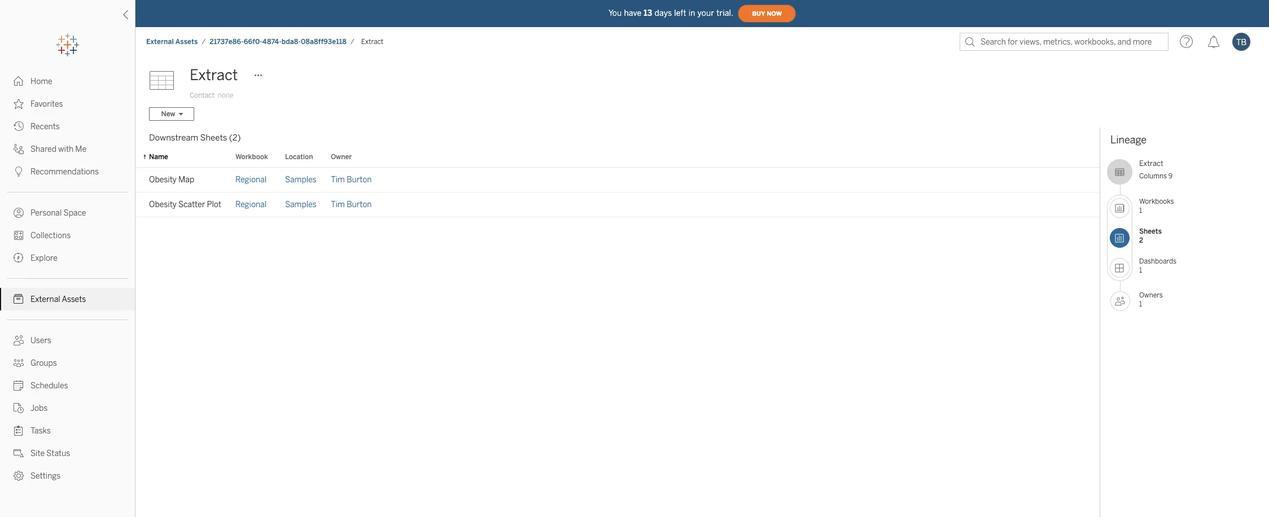 Task type: locate. For each thing, give the bounding box(es) containing it.
regional right plot
[[235, 200, 267, 209]]

2 samples link from the top
[[285, 200, 317, 209]]

regional link for obesity map
[[235, 175, 267, 185]]

downstream sheets (2)
[[149, 133, 241, 143]]

1 for workbooks
[[1139, 206, 1142, 214]]

samples link
[[285, 175, 317, 185], [285, 200, 317, 209]]

sheets up 2
[[1139, 227, 1162, 235]]

by text only_f5he34f image left collections
[[14, 230, 24, 241]]

2 by text only_f5he34f image from the top
[[14, 167, 24, 177]]

plot
[[207, 200, 221, 209]]

1 vertical spatial 1
[[1139, 266, 1142, 274]]

1 samples link from the top
[[285, 175, 317, 185]]

1 vertical spatial regional
[[235, 200, 267, 209]]

0 vertical spatial samples link
[[285, 175, 317, 185]]

obesity for obesity scatter plot
[[149, 200, 177, 209]]

1 tim from the top
[[331, 175, 345, 185]]

by text only_f5he34f image for favorites
[[14, 99, 24, 109]]

by text only_f5he34f image inside recommendations link
[[14, 167, 24, 177]]

/
[[202, 38, 206, 46], [351, 38, 354, 46]]

new button
[[149, 107, 194, 121]]

by text only_f5he34f image inside schedules link
[[14, 381, 24, 391]]

name
[[149, 153, 168, 161]]

by text only_f5he34f image inside favorites link
[[14, 99, 24, 109]]

by text only_f5he34f image left recents
[[14, 121, 24, 132]]

1 horizontal spatial assets
[[175, 38, 198, 46]]

you have 13 days left in your trial.
[[609, 8, 733, 18]]

shared with me link
[[0, 138, 135, 160]]

site status
[[30, 449, 70, 458]]

collections link
[[0, 224, 135, 247]]

burton for obesity scatter plot
[[347, 200, 372, 209]]

by text only_f5he34f image left users
[[14, 335, 24, 346]]

by text only_f5he34f image left shared
[[14, 144, 24, 154]]

/ left extract element
[[351, 38, 354, 46]]

shared with me
[[30, 145, 86, 154]]

3 by text only_f5he34f image from the top
[[14, 230, 24, 241]]

2 obesity from the top
[[149, 200, 177, 209]]

1 vertical spatial extract
[[190, 66, 238, 84]]

assets
[[175, 38, 198, 46], [62, 295, 86, 304]]

jobs link
[[0, 397, 135, 419]]

tasks link
[[0, 419, 135, 442]]

0 vertical spatial burton
[[347, 175, 372, 185]]

tim burton link
[[331, 175, 372, 185], [331, 200, 372, 209]]

workbooks image
[[1110, 198, 1130, 218]]

4874-
[[262, 38, 282, 46]]

by text only_f5he34f image left jobs
[[14, 403, 24, 413]]

groups
[[30, 359, 57, 368]]

1 vertical spatial burton
[[347, 200, 372, 209]]

obesity map
[[149, 175, 194, 185]]

1 down workbooks
[[1139, 206, 1142, 214]]

by text only_f5he34f image left recommendations
[[14, 167, 24, 177]]

2 tim burton link from the top
[[331, 200, 372, 209]]

0 vertical spatial tim burton
[[331, 175, 372, 185]]

row group
[[135, 168, 1100, 217]]

by text only_f5he34f image left schedules
[[14, 381, 24, 391]]

regional link
[[235, 175, 267, 185], [235, 200, 267, 209]]

7 by text only_f5he34f image from the top
[[14, 358, 24, 368]]

regional down workbook
[[235, 175, 267, 185]]

recents
[[30, 122, 60, 132]]

extract
[[361, 38, 383, 46], [190, 66, 238, 84], [1139, 159, 1163, 168]]

by text only_f5he34f image left the site
[[14, 448, 24, 458]]

2 / from the left
[[351, 38, 354, 46]]

external
[[146, 38, 174, 46], [30, 295, 60, 304]]

by text only_f5he34f image left favorites
[[14, 99, 24, 109]]

assets inside main navigation. press the up and down arrow keys to access links. element
[[62, 295, 86, 304]]

0 vertical spatial external
[[146, 38, 174, 46]]

1 vertical spatial samples
[[285, 200, 317, 209]]

21737e86-
[[210, 38, 244, 46]]

by text only_f5he34f image left groups
[[14, 358, 24, 368]]

by text only_f5he34f image for recents
[[14, 121, 24, 132]]

settings
[[30, 471, 60, 481]]

home
[[30, 77, 52, 86]]

external up table image
[[146, 38, 174, 46]]

obesity
[[149, 175, 177, 185], [149, 200, 177, 209]]

2 burton from the top
[[347, 200, 372, 209]]

0 vertical spatial external assets link
[[146, 37, 198, 46]]

regional link down workbook
[[235, 175, 267, 185]]

collections
[[30, 231, 71, 241]]

recommendations
[[30, 167, 99, 177]]

0 horizontal spatial external assets link
[[0, 288, 135, 311]]

tasks
[[30, 426, 51, 436]]

3 by text only_f5he34f image from the top
[[14, 144, 24, 154]]

6 by text only_f5he34f image from the top
[[14, 335, 24, 346]]

recents link
[[0, 115, 135, 138]]

buy
[[752, 10, 765, 17]]

1 vertical spatial assets
[[62, 295, 86, 304]]

your
[[698, 8, 714, 18]]

buy now button
[[738, 5, 796, 23]]

obesity left map
[[149, 175, 177, 185]]

4 by text only_f5he34f image from the top
[[14, 253, 24, 263]]

by text only_f5he34f image inside users link
[[14, 335, 24, 346]]

1 vertical spatial tim burton link
[[331, 200, 372, 209]]

owners
[[1139, 291, 1163, 299]]

by text only_f5he34f image inside collections link
[[14, 230, 24, 241]]

grid containing obesity map
[[135, 146, 1100, 517]]

owners image
[[1111, 291, 1130, 311]]

buy now
[[752, 10, 782, 17]]

2 regional link from the top
[[235, 200, 267, 209]]

by text only_f5he34f image inside site status link
[[14, 448, 24, 458]]

0 vertical spatial obesity
[[149, 175, 177, 185]]

by text only_f5he34f image
[[14, 99, 24, 109], [14, 167, 24, 177], [14, 230, 24, 241], [14, 253, 24, 263], [14, 294, 24, 304], [14, 335, 24, 346], [14, 358, 24, 368], [14, 381, 24, 391], [14, 426, 24, 436], [14, 448, 24, 458]]

1 vertical spatial tim burton
[[331, 200, 372, 209]]

dashboards
[[1139, 257, 1177, 265]]

1 horizontal spatial external
[[146, 38, 174, 46]]

0 vertical spatial regional
[[235, 175, 267, 185]]

extract up contact none
[[190, 66, 238, 84]]

me
[[75, 145, 86, 154]]

external assets link up table image
[[146, 37, 198, 46]]

by text only_f5he34f image left tasks at the bottom of page
[[14, 426, 24, 436]]

sheets
[[200, 133, 227, 143], [1139, 227, 1162, 235]]

2 samples from the top
[[285, 200, 317, 209]]

by text only_f5he34f image for shared with me
[[14, 144, 24, 154]]

1 vertical spatial tim
[[331, 200, 345, 209]]

0 vertical spatial samples
[[285, 175, 317, 185]]

1 regional link from the top
[[235, 175, 267, 185]]

0 horizontal spatial assets
[[62, 295, 86, 304]]

5 by text only_f5he34f image from the top
[[14, 403, 24, 413]]

by text only_f5he34f image left explore
[[14, 253, 24, 263]]

1 vertical spatial samples link
[[285, 200, 317, 209]]

0 vertical spatial 1
[[1139, 206, 1142, 214]]

by text only_f5he34f image inside recents link
[[14, 121, 24, 132]]

0 horizontal spatial external
[[30, 295, 60, 304]]

1 obesity from the top
[[149, 175, 177, 185]]

2 by text only_f5he34f image from the top
[[14, 121, 24, 132]]

by text only_f5he34f image for users
[[14, 335, 24, 346]]

grid
[[135, 146, 1100, 517]]

regional for obesity scatter plot
[[235, 200, 267, 209]]

1 vertical spatial obesity
[[149, 200, 177, 209]]

by text only_f5he34f image inside personal space 'link'
[[14, 208, 24, 218]]

6 by text only_f5he34f image from the top
[[14, 471, 24, 481]]

tim burton link for obesity scatter plot
[[331, 200, 372, 209]]

2 tim from the top
[[331, 200, 345, 209]]

10 by text only_f5he34f image from the top
[[14, 448, 24, 458]]

1 horizontal spatial sheets
[[1139, 227, 1162, 235]]

1 down 'owners'
[[1139, 300, 1142, 308]]

9 by text only_f5he34f image from the top
[[14, 426, 24, 436]]

trial.
[[717, 8, 733, 18]]

by text only_f5he34f image left settings
[[14, 471, 24, 481]]

shared
[[30, 145, 56, 154]]

by text only_f5he34f image for tasks
[[14, 426, 24, 436]]

1 regional from the top
[[235, 175, 267, 185]]

1 horizontal spatial external assets link
[[146, 37, 198, 46]]

assets up users link
[[62, 295, 86, 304]]

external down explore
[[30, 295, 60, 304]]

explore
[[30, 253, 58, 263]]

by text only_f5he34f image left external assets
[[14, 294, 24, 304]]

regional link for obesity scatter plot
[[235, 200, 267, 209]]

by text only_f5he34f image inside shared with me link
[[14, 144, 24, 154]]

regional for obesity map
[[235, 175, 267, 185]]

assets left 21737e86-
[[175, 38, 198, 46]]

1
[[1139, 206, 1142, 214], [1139, 266, 1142, 274], [1139, 300, 1142, 308]]

1 vertical spatial regional link
[[235, 200, 267, 209]]

by text only_f5he34f image left personal
[[14, 208, 24, 218]]

by text only_f5he34f image for collections
[[14, 230, 24, 241]]

extract up columns at the top right
[[1139, 159, 1163, 168]]

by text only_f5he34f image inside explore link
[[14, 253, 24, 263]]

samples for obesity scatter plot
[[285, 200, 317, 209]]

burton
[[347, 175, 372, 185], [347, 200, 372, 209]]

space
[[64, 208, 86, 218]]

columns image
[[1107, 159, 1133, 185]]

8 by text only_f5he34f image from the top
[[14, 381, 24, 391]]

1 / from the left
[[202, 38, 206, 46]]

now
[[767, 10, 782, 17]]

tim burton
[[331, 175, 372, 185], [331, 200, 372, 209]]

1 samples from the top
[[285, 175, 317, 185]]

0 vertical spatial tim burton link
[[331, 175, 372, 185]]

2 vertical spatial 1
[[1139, 300, 1142, 308]]

sheets inside workbooks 1 sheets 2 dashboards 1
[[1139, 227, 1162, 235]]

samples for obesity map
[[285, 175, 317, 185]]

regional
[[235, 175, 267, 185], [235, 200, 267, 209]]

external assets link
[[146, 37, 198, 46], [0, 288, 135, 311]]

/ left 21737e86-
[[202, 38, 206, 46]]

regional link right plot
[[235, 200, 267, 209]]

groups link
[[0, 352, 135, 374]]

0 horizontal spatial extract
[[190, 66, 238, 84]]

recommendations link
[[0, 160, 135, 183]]

samples
[[285, 175, 317, 185], [285, 200, 317, 209]]

1 for owners
[[1139, 300, 1142, 308]]

0 vertical spatial tim
[[331, 175, 345, 185]]

1 1 from the top
[[1139, 206, 1142, 214]]

0 horizontal spatial sheets
[[200, 133, 227, 143]]

0 horizontal spatial /
[[202, 38, 206, 46]]

1 vertical spatial external
[[30, 295, 60, 304]]

external for external assets
[[30, 295, 60, 304]]

by text only_f5he34f image inside the jobs link
[[14, 403, 24, 413]]

66f0-
[[244, 38, 262, 46]]

1 by text only_f5he34f image from the top
[[14, 99, 24, 109]]

external inside main navigation. press the up and down arrow keys to access links. element
[[30, 295, 60, 304]]

burton for obesity map
[[347, 175, 372, 185]]

1 tim burton from the top
[[331, 175, 372, 185]]

by text only_f5he34f image for explore
[[14, 253, 24, 263]]

3 1 from the top
[[1139, 300, 1142, 308]]

1 down dashboards
[[1139, 266, 1142, 274]]

users link
[[0, 329, 135, 352]]

owners 1
[[1139, 291, 1163, 308]]

2 vertical spatial extract
[[1139, 159, 1163, 168]]

by text only_f5he34f image for personal space
[[14, 208, 24, 218]]

main navigation. press the up and down arrow keys to access links. element
[[0, 70, 135, 487]]

by text only_f5he34f image
[[14, 76, 24, 86], [14, 121, 24, 132], [14, 144, 24, 154], [14, 208, 24, 218], [14, 403, 24, 413], [14, 471, 24, 481]]

tim burton for obesity map
[[331, 175, 372, 185]]

obesity down obesity map
[[149, 200, 177, 209]]

1 by text only_f5he34f image from the top
[[14, 76, 24, 86]]

assets for external assets / 21737e86-66f0-4874-bda8-08a8ff93e118 /
[[175, 38, 198, 46]]

site
[[30, 449, 45, 458]]

5 by text only_f5he34f image from the top
[[14, 294, 24, 304]]

1 inside "owners 1"
[[1139, 300, 1142, 308]]

by text only_f5he34f image inside home link
[[14, 76, 24, 86]]

tim for obesity map
[[331, 175, 345, 185]]

0 vertical spatial extract
[[361, 38, 383, 46]]

by text only_f5he34f image for recommendations
[[14, 167, 24, 177]]

4 by text only_f5he34f image from the top
[[14, 208, 24, 218]]

1 row from the top
[[135, 168, 1100, 193]]

1 burton from the top
[[347, 175, 372, 185]]

row
[[135, 168, 1100, 193], [135, 193, 1100, 217]]

contact none
[[190, 91, 233, 99]]

2 regional from the top
[[235, 200, 267, 209]]

extract right 08a8ff93e118
[[361, 38, 383, 46]]

extract element
[[358, 38, 387, 46]]

have
[[624, 8, 642, 18]]

row containing obesity map
[[135, 168, 1100, 193]]

sheets left (2)
[[200, 133, 227, 143]]

map
[[178, 175, 194, 185]]

tim
[[331, 175, 345, 185], [331, 200, 345, 209]]

by text only_f5he34f image inside tasks link
[[14, 426, 24, 436]]

0 vertical spatial assets
[[175, 38, 198, 46]]

assets for external assets
[[62, 295, 86, 304]]

2 row from the top
[[135, 193, 1100, 217]]

workbooks
[[1139, 198, 1174, 205]]

by text only_f5he34f image inside settings link
[[14, 471, 24, 481]]

0 vertical spatial regional link
[[235, 175, 267, 185]]

2 1 from the top
[[1139, 266, 1142, 274]]

Search for views, metrics, workbooks, and more text field
[[960, 33, 1169, 51]]

2 tim burton from the top
[[331, 200, 372, 209]]

tim burton for obesity scatter plot
[[331, 200, 372, 209]]

2
[[1139, 236, 1143, 244]]

row group containing obesity map
[[135, 168, 1100, 217]]

1 vertical spatial sheets
[[1139, 227, 1162, 235]]

1 horizontal spatial /
[[351, 38, 354, 46]]

bda8-
[[282, 38, 301, 46]]

by text only_f5he34f image for settings
[[14, 471, 24, 481]]

owner
[[331, 153, 352, 161]]

by text only_f5he34f image inside groups link
[[14, 358, 24, 368]]

extract inside the extract columns 9
[[1139, 159, 1163, 168]]

external assets link up users link
[[0, 288, 135, 311]]

2 horizontal spatial extract
[[1139, 159, 1163, 168]]

1 tim burton link from the top
[[331, 175, 372, 185]]

by text only_f5he34f image left home
[[14, 76, 24, 86]]



Task type: vqa. For each thing, say whether or not it's contained in the screenshot.
Extract Columns 9
yes



Task type: describe. For each thing, give the bounding box(es) containing it.
new
[[161, 110, 175, 118]]

you
[[609, 8, 622, 18]]

08a8ff93e118
[[301, 38, 347, 46]]

0 vertical spatial sheets
[[200, 133, 227, 143]]

schedules link
[[0, 374, 135, 397]]

by text only_f5he34f image for external assets
[[14, 294, 24, 304]]

days
[[655, 8, 672, 18]]

by text only_f5he34f image for schedules
[[14, 381, 24, 391]]

status
[[46, 449, 70, 458]]

none
[[218, 91, 233, 99]]

extract columns 9
[[1139, 159, 1173, 180]]

21737e86-66f0-4874-bda8-08a8ff93e118 link
[[209, 37, 347, 46]]

personal space
[[30, 208, 86, 218]]

obesity scatter plot
[[149, 200, 221, 209]]

in
[[689, 8, 695, 18]]

workbooks 1 sheets 2 dashboards 1
[[1139, 198, 1177, 274]]

external assets
[[30, 295, 86, 304]]

9
[[1169, 172, 1173, 180]]

jobs
[[30, 404, 48, 413]]

left
[[674, 8, 686, 18]]

with
[[58, 145, 74, 154]]

navigation panel element
[[0, 34, 135, 487]]

location
[[285, 153, 313, 161]]

by text only_f5he34f image for site status
[[14, 448, 24, 458]]

explore link
[[0, 247, 135, 269]]

13
[[644, 8, 652, 18]]

external for external assets / 21737e86-66f0-4874-bda8-08a8ff93e118 /
[[146, 38, 174, 46]]

personal space link
[[0, 202, 135, 224]]

table image
[[149, 64, 183, 98]]

row containing obesity scatter plot
[[135, 193, 1100, 217]]

schedules
[[30, 381, 68, 391]]

downstream
[[149, 133, 198, 143]]

by text only_f5he34f image for groups
[[14, 358, 24, 368]]

by text only_f5he34f image for home
[[14, 76, 24, 86]]

1 vertical spatial external assets link
[[0, 288, 135, 311]]

users
[[30, 336, 51, 346]]

personal
[[30, 208, 62, 218]]

contact
[[190, 91, 214, 99]]

dashboards image
[[1110, 258, 1130, 278]]

lineage
[[1111, 134, 1147, 146]]

samples link for obesity scatter plot
[[285, 200, 317, 209]]

favorites
[[30, 99, 63, 109]]

settings link
[[0, 465, 135, 487]]

sheets image
[[1110, 228, 1130, 248]]

obesity for obesity map
[[149, 175, 177, 185]]

tim for obesity scatter plot
[[331, 200, 345, 209]]

tim burton link for obesity map
[[331, 175, 372, 185]]

site status link
[[0, 442, 135, 465]]

1 horizontal spatial extract
[[361, 38, 383, 46]]

(2)
[[229, 133, 241, 143]]

favorites link
[[0, 93, 135, 115]]

external assets / 21737e86-66f0-4874-bda8-08a8ff93e118 /
[[146, 38, 354, 46]]

home link
[[0, 70, 135, 93]]

scatter
[[178, 200, 205, 209]]

workbook
[[235, 153, 268, 161]]

columns
[[1139, 172, 1167, 180]]

samples link for obesity map
[[285, 175, 317, 185]]

by text only_f5he34f image for jobs
[[14, 403, 24, 413]]



